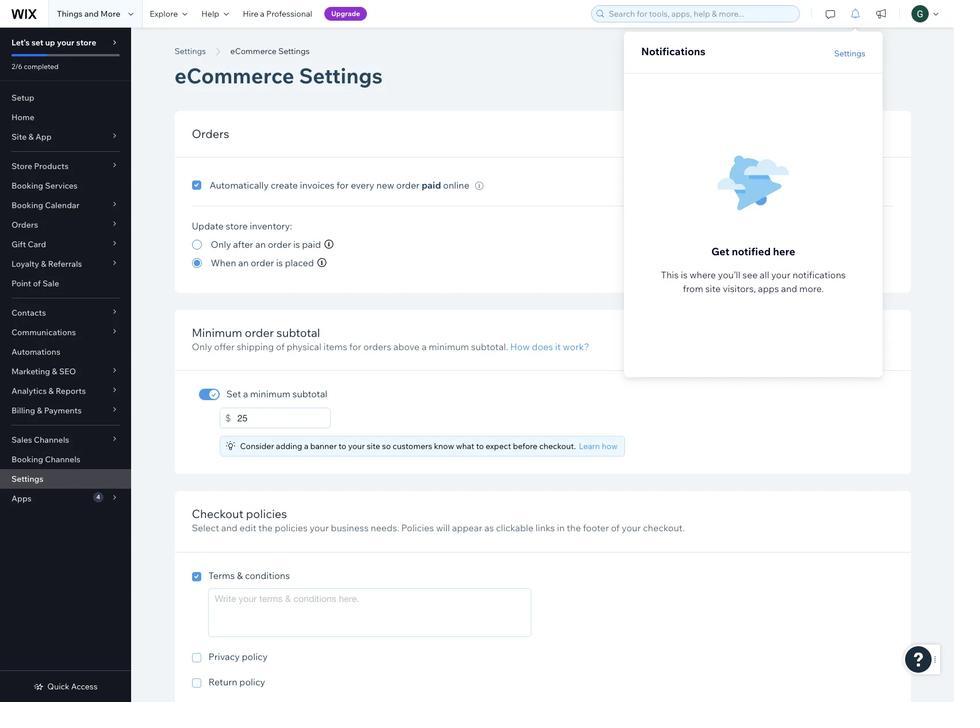 Task type: describe. For each thing, give the bounding box(es) containing it.
1 to from the left
[[339, 441, 346, 452]]

1 horizontal spatial an
[[255, 239, 266, 250]]

edit
[[240, 523, 256, 534]]

upgrade
[[331, 9, 360, 18]]

from
[[683, 283, 704, 295]]

& for loyalty
[[41, 259, 46, 269]]

& for analytics
[[49, 386, 54, 396]]

business
[[331, 523, 369, 534]]

update store inventory:
[[192, 220, 292, 232]]

only inside minimum order subtotal only offer shipping of physical items for orders above a minimum subtotal. how does it work?
[[192, 341, 212, 353]]

billing & payments button
[[0, 401, 131, 421]]

appear
[[452, 523, 482, 534]]

seo
[[59, 366, 76, 377]]

booking for booking services
[[12, 181, 43, 191]]

store products button
[[0, 156, 131, 176]]

store
[[12, 161, 32, 171]]

order down only after an order is paid
[[251, 257, 274, 269]]

booking services link
[[0, 176, 131, 196]]

items
[[324, 341, 347, 353]]

orders
[[364, 341, 391, 353]]

automatically create invoices for every new order paid online
[[210, 179, 469, 191]]

loyalty & referrals
[[12, 259, 82, 269]]

4
[[96, 494, 100, 501]]

adding
[[276, 441, 302, 452]]

store inside sidebar element
[[76, 37, 96, 48]]

settings inside sidebar element
[[12, 474, 43, 484]]

only after an order is paid
[[211, 239, 321, 250]]

subtotal.
[[471, 341, 508, 353]]

where
[[690, 269, 716, 281]]

1 vertical spatial policies
[[275, 523, 308, 534]]

0 horizontal spatial settings link
[[0, 469, 131, 489]]

Search for tools, apps, help & more... field
[[605, 6, 796, 22]]

a inside hire a professional link
[[260, 9, 265, 19]]

things
[[57, 9, 83, 19]]

booking services
[[12, 181, 78, 191]]

services
[[45, 181, 78, 191]]

create
[[271, 179, 298, 191]]

& for site
[[28, 132, 34, 142]]

orders button
[[0, 215, 131, 235]]

terms
[[209, 570, 235, 582]]

consider adding a banner to your site so customers know what to expect before checkout. learn how
[[240, 441, 618, 452]]

channels for sales channels
[[34, 435, 69, 445]]

online
[[443, 179, 469, 191]]

here
[[773, 245, 796, 258]]

checkout
[[192, 507, 243, 521]]

your inside this is where you'll see all your notifications from site visitors, apps and more.
[[772, 269, 791, 281]]

billing
[[12, 406, 35, 416]]

inventory:
[[250, 220, 292, 232]]

and inside this is where you'll see all your notifications from site visitors, apps and more.
[[781, 283, 798, 295]]

minimum inside minimum order subtotal only offer shipping of physical items for orders above a minimum subtotal. how does it work?
[[429, 341, 469, 353]]

how
[[602, 441, 618, 452]]

booking channels
[[12, 454, 80, 465]]

is inside this is where you'll see all your notifications from site visitors, apps and more.
[[681, 269, 688, 281]]

2 to from the left
[[476, 441, 484, 452]]

1 vertical spatial store
[[226, 220, 248, 232]]

banner
[[310, 441, 337, 452]]

upgrade button
[[324, 7, 367, 21]]

quick access button
[[34, 682, 98, 692]]

return policy
[[209, 677, 265, 688]]

will
[[436, 523, 450, 534]]

0 vertical spatial policies
[[246, 507, 287, 521]]

conditions
[[245, 570, 290, 582]]

0 vertical spatial orders
[[192, 127, 229, 141]]

info tooltip image for only after an order is paid
[[324, 240, 334, 249]]

referrals
[[48, 259, 82, 269]]

& for billing
[[37, 406, 42, 416]]

booking for booking channels
[[12, 454, 43, 465]]

0 horizontal spatial site
[[367, 441, 380, 452]]

1 vertical spatial subtotal
[[293, 389, 328, 400]]

1 vertical spatial ecommerce
[[175, 63, 294, 89]]

a right adding
[[304, 441, 309, 452]]

store products
[[12, 161, 69, 171]]

update
[[192, 220, 224, 232]]

point of sale link
[[0, 274, 131, 293]]

gift card button
[[0, 235, 131, 254]]

point
[[12, 278, 31, 289]]

0 vertical spatial ecommerce settings
[[230, 46, 310, 56]]

privacy policy
[[209, 651, 268, 663]]

0 horizontal spatial paid
[[302, 239, 321, 250]]

your left so
[[348, 441, 365, 452]]

clickable
[[496, 523, 534, 534]]

get
[[712, 245, 730, 258]]

quick
[[47, 682, 69, 692]]

up
[[45, 37, 55, 48]]

access
[[71, 682, 98, 692]]

0 vertical spatial checkout.
[[539, 441, 576, 452]]

0 vertical spatial only
[[211, 239, 231, 250]]

gift
[[12, 239, 26, 250]]

& for terms
[[237, 570, 243, 582]]

Write your terms & conditions here. text field
[[209, 588, 531, 637]]

select
[[192, 523, 219, 534]]

site inside this is where you'll see all your notifications from site visitors, apps and more.
[[706, 283, 721, 295]]

subtotal inside minimum order subtotal only offer shipping of physical items for orders above a minimum subtotal. how does it work?
[[277, 326, 320, 340]]

a inside minimum order subtotal only offer shipping of physical items for orders above a minimum subtotal. how does it work?
[[422, 341, 427, 353]]

as
[[485, 523, 494, 534]]

of inside checkout policies select and edit the policies your business needs. policies will appear as clickable links in the footer of your checkout.
[[611, 523, 620, 534]]

gift card
[[12, 239, 46, 250]]

loyalty & referrals button
[[0, 254, 131, 274]]

1 vertical spatial ecommerce settings
[[175, 63, 383, 89]]

site & app button
[[0, 127, 131, 147]]

new
[[377, 179, 394, 191]]

app
[[36, 132, 52, 142]]

orders inside popup button
[[12, 220, 38, 230]]

info tooltip image for automatically create invoices for every new order
[[475, 182, 484, 190]]

when
[[211, 257, 236, 269]]

setup
[[12, 93, 34, 103]]

settings button
[[834, 48, 866, 58]]

needs.
[[371, 523, 399, 534]]

visitors,
[[723, 283, 756, 295]]

products
[[34, 161, 69, 171]]

payments
[[44, 406, 82, 416]]

apps
[[758, 283, 779, 295]]

booking calendar
[[12, 200, 79, 211]]

site & app
[[12, 132, 52, 142]]

home link
[[0, 108, 131, 127]]

set
[[226, 389, 241, 400]]

1 the from the left
[[258, 523, 273, 534]]

communications
[[12, 327, 76, 338]]

sidebar element
[[0, 28, 131, 702]]

notifications
[[641, 45, 706, 58]]

you'll
[[718, 269, 741, 281]]

communications button
[[0, 323, 131, 342]]

professional
[[266, 9, 312, 19]]

policy for return policy
[[240, 677, 265, 688]]

site
[[12, 132, 27, 142]]

channels for booking channels
[[45, 454, 80, 465]]

hire a professional link
[[236, 0, 319, 28]]

expect
[[486, 441, 511, 452]]



Task type: vqa. For each thing, say whether or not it's contained in the screenshot.
Loyalty's &
yes



Task type: locate. For each thing, give the bounding box(es) containing it.
every
[[351, 179, 374, 191]]

0 horizontal spatial the
[[258, 523, 273, 534]]

1 horizontal spatial and
[[221, 523, 238, 534]]

site down "where"
[[706, 283, 721, 295]]

what
[[456, 441, 474, 452]]

subtotal up physical
[[277, 326, 320, 340]]

to right what
[[476, 441, 484, 452]]

only
[[211, 239, 231, 250], [192, 341, 212, 353]]

store up after
[[226, 220, 248, 232]]

the right edit at the left
[[258, 523, 273, 534]]

2 vertical spatial of
[[611, 523, 620, 534]]

0 vertical spatial paid
[[422, 179, 441, 191]]

store
[[76, 37, 96, 48], [226, 220, 248, 232]]

the right in
[[567, 523, 581, 534]]

minimum order subtotal only offer shipping of physical items for orders above a minimum subtotal. how does it work?
[[192, 326, 589, 353]]

2 vertical spatial booking
[[12, 454, 43, 465]]

1 horizontal spatial paid
[[422, 179, 441, 191]]

0 vertical spatial settings link
[[169, 45, 212, 57]]

checkout policies select and edit the policies your business needs. policies will appear as clickable links in the footer of your checkout.
[[192, 507, 685, 534]]

channels inside booking channels link
[[45, 454, 80, 465]]

policies up edit at the left
[[246, 507, 287, 521]]

1 vertical spatial is
[[276, 257, 283, 269]]

of left physical
[[276, 341, 285, 353]]

orders
[[192, 127, 229, 141], [12, 220, 38, 230]]

1 vertical spatial only
[[192, 341, 212, 353]]

and inside checkout policies select and edit the policies your business needs. policies will appear as clickable links in the footer of your checkout.
[[221, 523, 238, 534]]

1 horizontal spatial is
[[293, 239, 300, 250]]

0 vertical spatial subtotal
[[277, 326, 320, 340]]

terms & conditions
[[209, 570, 290, 582]]

1 vertical spatial booking
[[12, 200, 43, 211]]

info tooltip image right online
[[475, 182, 484, 190]]

help
[[202, 9, 219, 19]]

to right banner
[[339, 441, 346, 452]]

booking down sales
[[12, 454, 43, 465]]

2 horizontal spatial and
[[781, 283, 798, 295]]

0 horizontal spatial for
[[337, 179, 349, 191]]

your right up
[[57, 37, 74, 48]]

0 vertical spatial site
[[706, 283, 721, 295]]

0 horizontal spatial an
[[238, 257, 249, 269]]

1 horizontal spatial to
[[476, 441, 484, 452]]

0 horizontal spatial minimum
[[250, 389, 291, 400]]

minimum
[[192, 326, 242, 340]]

0 vertical spatial is
[[293, 239, 300, 250]]

help button
[[195, 0, 236, 28]]

1 horizontal spatial store
[[226, 220, 248, 232]]

store down things and more
[[76, 37, 96, 48]]

your right all
[[772, 269, 791, 281]]

hire a professional
[[243, 9, 312, 19]]

ecommerce settings
[[230, 46, 310, 56], [175, 63, 383, 89]]

1 vertical spatial info tooltip image
[[324, 240, 334, 249]]

placed
[[285, 257, 314, 269]]

1 horizontal spatial the
[[567, 523, 581, 534]]

your left business
[[310, 523, 329, 534]]

of left sale
[[33, 278, 41, 289]]

0 vertical spatial of
[[33, 278, 41, 289]]

explore
[[150, 9, 178, 19]]

for right items
[[349, 341, 361, 353]]

1 vertical spatial and
[[781, 283, 798, 295]]

1 horizontal spatial site
[[706, 283, 721, 295]]

in
[[557, 523, 565, 534]]

an
[[255, 239, 266, 250], [238, 257, 249, 269]]

sales channels
[[12, 435, 69, 445]]

0 vertical spatial ecommerce
[[230, 46, 277, 56]]

minimum
[[429, 341, 469, 353], [250, 389, 291, 400]]

policies
[[401, 523, 434, 534]]

set a minimum subtotal
[[226, 389, 328, 400]]

let's set up your store
[[12, 37, 96, 48]]

checkout.
[[539, 441, 576, 452], [643, 523, 685, 534]]

1 vertical spatial orders
[[12, 220, 38, 230]]

consider
[[240, 441, 274, 452]]

Enter amount text field
[[237, 408, 330, 429]]

booking channels link
[[0, 450, 131, 469]]

0 vertical spatial and
[[84, 9, 99, 19]]

0 vertical spatial info tooltip image
[[475, 182, 484, 190]]

checkout. inside checkout policies select and edit the policies your business needs. policies will appear as clickable links in the footer of your checkout.
[[643, 523, 685, 534]]

& right billing at bottom
[[37, 406, 42, 416]]

order inside minimum order subtotal only offer shipping of physical items for orders above a minimum subtotal. how does it work?
[[245, 326, 274, 340]]

policies right edit at the left
[[275, 523, 308, 534]]

paid left online
[[422, 179, 441, 191]]

work?
[[563, 341, 589, 353]]

1 vertical spatial of
[[276, 341, 285, 353]]

1 vertical spatial checkout.
[[643, 523, 685, 534]]

for
[[337, 179, 349, 191], [349, 341, 361, 353]]

booking calendar button
[[0, 196, 131, 215]]

1 vertical spatial minimum
[[250, 389, 291, 400]]

ecommerce
[[230, 46, 277, 56], [175, 63, 294, 89]]

2 horizontal spatial is
[[681, 269, 688, 281]]

channels down sales channels popup button
[[45, 454, 80, 465]]

0 horizontal spatial of
[[33, 278, 41, 289]]

1 horizontal spatial of
[[276, 341, 285, 353]]

analytics
[[12, 386, 47, 396]]

0 horizontal spatial checkout.
[[539, 441, 576, 452]]

a right set
[[243, 389, 248, 400]]

0 vertical spatial minimum
[[429, 341, 469, 353]]

a right above
[[422, 341, 427, 353]]

1 booking from the top
[[12, 181, 43, 191]]

info tooltip image
[[317, 258, 327, 268]]

a right hire
[[260, 9, 265, 19]]

and down checkout
[[221, 523, 238, 534]]

privacy
[[209, 651, 240, 663]]

0 horizontal spatial info tooltip image
[[324, 240, 334, 249]]

1 horizontal spatial minimum
[[429, 341, 469, 353]]

2 booking from the top
[[12, 200, 43, 211]]

policy right privacy
[[242, 651, 268, 663]]

1 vertical spatial an
[[238, 257, 249, 269]]

0 horizontal spatial to
[[339, 441, 346, 452]]

things and more
[[57, 9, 120, 19]]

booking down booking services
[[12, 200, 43, 211]]

this is where you'll see all your notifications from site visitors, apps and more.
[[661, 269, 846, 295]]

point of sale
[[12, 278, 59, 289]]

settings link down help
[[169, 45, 212, 57]]

order
[[396, 179, 420, 191], [268, 239, 291, 250], [251, 257, 274, 269], [245, 326, 274, 340]]

is left placed
[[276, 257, 283, 269]]

2 vertical spatial and
[[221, 523, 238, 534]]

marketing & seo button
[[0, 362, 131, 381]]

& right "loyalty"
[[41, 259, 46, 269]]

automations link
[[0, 342, 131, 362]]

is up placed
[[293, 239, 300, 250]]

& right site
[[28, 132, 34, 142]]

only up when
[[211, 239, 231, 250]]

calendar
[[45, 200, 79, 211]]

hire
[[243, 9, 258, 19]]

1 vertical spatial paid
[[302, 239, 321, 250]]

see
[[743, 269, 758, 281]]

1 horizontal spatial settings link
[[169, 45, 212, 57]]

1 horizontal spatial checkout.
[[643, 523, 685, 534]]

booking inside popup button
[[12, 200, 43, 211]]

0 horizontal spatial store
[[76, 37, 96, 48]]

when an order is placed
[[211, 257, 314, 269]]

2 vertical spatial is
[[681, 269, 688, 281]]

automatically
[[210, 179, 269, 191]]

0 vertical spatial booking
[[12, 181, 43, 191]]

info tooltip image
[[475, 182, 484, 190], [324, 240, 334, 249]]

your inside sidebar element
[[57, 37, 74, 48]]

and
[[84, 9, 99, 19], [781, 283, 798, 295], [221, 523, 238, 534]]

$
[[225, 413, 231, 424]]

is right this
[[681, 269, 688, 281]]

your
[[57, 37, 74, 48], [772, 269, 791, 281], [348, 441, 365, 452], [310, 523, 329, 534], [622, 523, 641, 534]]

an down after
[[238, 257, 249, 269]]

1 vertical spatial for
[[349, 341, 361, 353]]

loyalty
[[12, 259, 39, 269]]

0 vertical spatial channels
[[34, 435, 69, 445]]

& left reports
[[49, 386, 54, 396]]

your right footer
[[622, 523, 641, 534]]

site left so
[[367, 441, 380, 452]]

order up shipping
[[245, 326, 274, 340]]

analytics & reports
[[12, 386, 86, 396]]

return
[[209, 677, 237, 688]]

channels
[[34, 435, 69, 445], [45, 454, 80, 465]]

0 horizontal spatial orders
[[12, 220, 38, 230]]

1 vertical spatial settings link
[[0, 469, 131, 489]]

of inside sidebar element
[[33, 278, 41, 289]]

0 vertical spatial store
[[76, 37, 96, 48]]

sales channels button
[[0, 430, 131, 450]]

the
[[258, 523, 273, 534], [567, 523, 581, 534]]

for inside minimum order subtotal only offer shipping of physical items for orders above a minimum subtotal. how does it work?
[[349, 341, 361, 353]]

0 vertical spatial an
[[255, 239, 266, 250]]

channels up booking channels
[[34, 435, 69, 445]]

& for marketing
[[52, 366, 57, 377]]

&
[[28, 132, 34, 142], [41, 259, 46, 269], [52, 366, 57, 377], [49, 386, 54, 396], [37, 406, 42, 416], [237, 570, 243, 582]]

info tooltip image up info tooltip icon
[[324, 240, 334, 249]]

& right terms
[[237, 570, 243, 582]]

policy down privacy policy
[[240, 677, 265, 688]]

of right footer
[[611, 523, 620, 534]]

settings link
[[169, 45, 212, 57], [0, 469, 131, 489]]

this
[[661, 269, 679, 281]]

1 horizontal spatial info tooltip image
[[475, 182, 484, 190]]

and left "more"
[[84, 9, 99, 19]]

how
[[510, 341, 530, 353]]

subtotal up enter amount text box
[[293, 389, 328, 400]]

of
[[33, 278, 41, 289], [276, 341, 285, 353], [611, 523, 620, 534]]

& left seo
[[52, 366, 57, 377]]

after
[[233, 239, 253, 250]]

booking down store
[[12, 181, 43, 191]]

minimum up enter amount text box
[[250, 389, 291, 400]]

2 horizontal spatial of
[[611, 523, 620, 534]]

3 booking from the top
[[12, 454, 43, 465]]

1 vertical spatial site
[[367, 441, 380, 452]]

notified
[[732, 245, 771, 258]]

0 horizontal spatial is
[[276, 257, 283, 269]]

reports
[[56, 386, 86, 396]]

analytics & reports button
[[0, 381, 131, 401]]

1 vertical spatial policy
[[240, 677, 265, 688]]

2 the from the left
[[567, 523, 581, 534]]

0 vertical spatial for
[[337, 179, 349, 191]]

for left every
[[337, 179, 349, 191]]

does
[[532, 341, 553, 353]]

1 horizontal spatial for
[[349, 341, 361, 353]]

2/6 completed
[[12, 62, 59, 71]]

policies
[[246, 507, 287, 521], [275, 523, 308, 534]]

of inside minimum order subtotal only offer shipping of physical items for orders above a minimum subtotal. how does it work?
[[276, 341, 285, 353]]

offer
[[214, 341, 235, 353]]

only down minimum
[[192, 341, 212, 353]]

learn how link
[[579, 441, 618, 452]]

channels inside sales channels popup button
[[34, 435, 69, 445]]

paid
[[422, 179, 441, 191], [302, 239, 321, 250]]

0 vertical spatial policy
[[242, 651, 268, 663]]

footer
[[583, 523, 609, 534]]

1 vertical spatial channels
[[45, 454, 80, 465]]

1 horizontal spatial orders
[[192, 127, 229, 141]]

0 horizontal spatial and
[[84, 9, 99, 19]]

automations
[[12, 347, 60, 357]]

get notified here
[[712, 245, 796, 258]]

paid up info tooltip icon
[[302, 239, 321, 250]]

and right 'apps'
[[781, 283, 798, 295]]

booking for booking calendar
[[12, 200, 43, 211]]

an right after
[[255, 239, 266, 250]]

settings link down booking channels
[[0, 469, 131, 489]]

policy for privacy policy
[[242, 651, 268, 663]]

to
[[339, 441, 346, 452], [476, 441, 484, 452]]

order right new
[[396, 179, 420, 191]]

order down inventory:
[[268, 239, 291, 250]]

more
[[101, 9, 120, 19]]

minimum left subtotal.
[[429, 341, 469, 353]]

sales
[[12, 435, 32, 445]]

learn
[[579, 441, 600, 452]]



